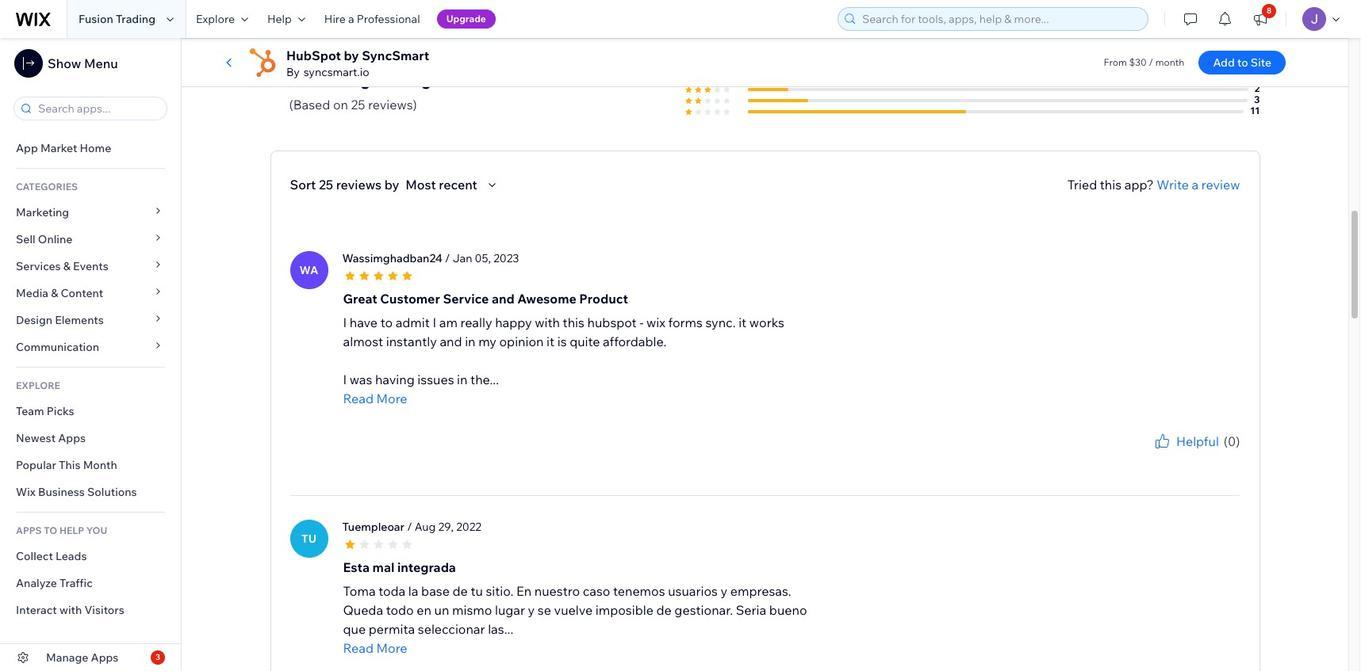 Task type: vqa. For each thing, say whether or not it's contained in the screenshot.
Create
no



Task type: describe. For each thing, give the bounding box(es) containing it.
2022
[[456, 520, 481, 534]]

read more button for tenemos
[[343, 639, 819, 658]]

feedback
[[1199, 451, 1240, 463]]

quite
[[570, 334, 600, 349]]

show
[[48, 56, 81, 71]]

site
[[1251, 56, 1272, 70]]

to
[[44, 525, 57, 537]]

0 vertical spatial y
[[721, 583, 727, 599]]

more inside great customer service and awesome product i have to admit i am really happy with this hubspot - wix forms sync. it works almost instantly and in my opinion it is quite affordable. i was having issues in the... read more
[[376, 391, 407, 407]]

recent
[[439, 177, 477, 192]]

tuempleoar / aug 29, 2022
[[342, 520, 481, 534]]

read inside great customer service and awesome product i have to admit i am really happy with this hubspot - wix forms sync. it works almost instantly and in my opinion it is quite affordable. i was having issues in the... read more
[[343, 391, 374, 407]]

newest
[[16, 431, 56, 446]]

design elements link
[[0, 307, 181, 334]]

gestionar.
[[674, 603, 733, 618]]

tried
[[1067, 177, 1097, 192]]

aug
[[415, 520, 436, 534]]

help button
[[258, 0, 315, 38]]

app?
[[1125, 177, 1154, 192]]

i left have
[[343, 315, 347, 330]]

more inside esta mal integrada toma toda la base de tu sitio. en nuestro caso tenemos usuarios y empresas. queda todo en un mismo lugar y se vuelve imposible de gestionar.  seria bueno que permita seleccionar las... read more
[[376, 641, 407, 656]]

this
[[59, 458, 80, 473]]

0 vertical spatial and
[[492, 291, 515, 307]]

on
[[333, 96, 348, 112]]

services & events link
[[0, 253, 181, 280]]

nuestro
[[534, 583, 580, 599]]

tried this app? write a review
[[1067, 177, 1240, 192]]

0 horizontal spatial a
[[348, 12, 354, 26]]

collect leads
[[16, 550, 87, 564]]

1 horizontal spatial de
[[656, 603, 672, 618]]

wassimghadban24 / jan 05, 2023
[[342, 251, 519, 265]]

se
[[538, 603, 551, 618]]

average
[[317, 69, 381, 89]]

you
[[1144, 451, 1160, 463]]

reviews
[[336, 177, 382, 192]]

0 horizontal spatial y
[[528, 603, 535, 618]]

service
[[443, 291, 489, 307]]

tuempleoar
[[342, 520, 405, 534]]

online
[[38, 232, 72, 247]]

helpful
[[1176, 434, 1219, 449]]

seria
[[736, 603, 766, 618]]

syncsmart
[[362, 48, 429, 63]]

apps to help you
[[16, 525, 107, 537]]

29,
[[438, 520, 454, 534]]

1 vertical spatial in
[[457, 372, 468, 388]]

review
[[1202, 177, 1240, 192]]

integrada
[[397, 560, 456, 576]]

by inside hubspot by syncsmart by syncsmart.io
[[344, 48, 359, 63]]

0 vertical spatial /
[[1149, 56, 1153, 68]]

explore
[[196, 12, 235, 26]]

almost
[[343, 334, 383, 349]]

$30
[[1129, 56, 1147, 68]]

write a review button
[[1157, 175, 1240, 194]]

0 horizontal spatial 25
[[319, 177, 333, 192]]

la
[[408, 583, 418, 599]]

by
[[286, 65, 300, 79]]

for
[[1162, 451, 1175, 463]]

thank you for your feedback
[[1114, 451, 1240, 463]]

manage apps
[[46, 651, 118, 665]]

marketing link
[[0, 199, 181, 226]]

esta
[[343, 560, 370, 576]]

helpful button
[[1152, 432, 1219, 451]]

1 vertical spatial it
[[547, 334, 555, 349]]

sidebar element
[[0, 38, 182, 672]]

marketing
[[16, 205, 69, 220]]

app market home
[[16, 141, 111, 155]]

most recent
[[406, 177, 477, 192]]

imposible
[[596, 603, 654, 618]]

was
[[350, 372, 372, 388]]

1 horizontal spatial a
[[1192, 177, 1199, 192]]

(based on 25 reviews)
[[289, 96, 417, 112]]

/ for 2022
[[407, 520, 412, 534]]

8 inside button
[[1267, 6, 1272, 16]]

apps for newest apps
[[58, 431, 86, 446]]

0 horizontal spatial de
[[453, 583, 468, 599]]

8 button
[[1243, 0, 1278, 38]]

que
[[343, 622, 366, 637]]

this inside great customer service and awesome product i have to admit i am really happy with this hubspot - wix forms sync. it works almost instantly and in my opinion it is quite affordable. i was having issues in the... read more
[[563, 315, 585, 330]]

events
[[73, 259, 108, 274]]

awesome
[[517, 291, 576, 307]]

am
[[439, 315, 458, 330]]

admit
[[396, 315, 430, 330]]

customer
[[380, 291, 440, 307]]

design elements
[[16, 313, 104, 328]]

content
[[61, 286, 103, 301]]

seleccionar
[[418, 622, 485, 637]]

you
[[86, 525, 107, 537]]

manage
[[46, 651, 88, 665]]

rating
[[384, 69, 432, 89]]

help
[[59, 525, 84, 537]]

media
[[16, 286, 48, 301]]

interact with visitors
[[16, 604, 124, 618]]

sort 25 reviews by
[[290, 177, 399, 192]]

3 inside the sidebar element
[[155, 653, 160, 663]]



Task type: locate. For each thing, give the bounding box(es) containing it.
3 down 1
[[1254, 93, 1260, 105]]

/ for 2023
[[445, 251, 450, 265]]

1 vertical spatial this
[[563, 315, 585, 330]]

& left events
[[63, 259, 71, 274]]

0 vertical spatial to
[[1237, 56, 1248, 70]]

more
[[376, 391, 407, 407], [376, 641, 407, 656]]

de down tenemos
[[656, 603, 672, 618]]

mismo
[[452, 603, 492, 618]]

0 horizontal spatial 3
[[155, 653, 160, 663]]

1 horizontal spatial 25
[[351, 96, 365, 112]]

-
[[640, 315, 644, 330]]

with
[[535, 315, 560, 330], [59, 604, 82, 618]]

help
[[267, 12, 292, 26]]

1 vertical spatial by
[[384, 177, 399, 192]]

read
[[343, 391, 374, 407], [343, 641, 374, 656]]

in left "my"
[[465, 334, 476, 349]]

0 horizontal spatial by
[[344, 48, 359, 63]]

/ right $30
[[1149, 56, 1153, 68]]

communication
[[16, 340, 102, 355]]

0 vertical spatial a
[[348, 12, 354, 26]]

really
[[460, 315, 492, 330]]

apps up this
[[58, 431, 86, 446]]

with inside interact with visitors link
[[59, 604, 82, 618]]

0 vertical spatial 25
[[351, 96, 365, 112]]

it left is
[[547, 334, 555, 349]]

the...
[[470, 372, 499, 388]]

solutions
[[87, 485, 137, 500]]

affordable.
[[603, 334, 667, 349]]

1 horizontal spatial apps
[[91, 651, 118, 665]]

in
[[465, 334, 476, 349], [457, 372, 468, 388]]

1 vertical spatial a
[[1192, 177, 1199, 192]]

read down was
[[343, 391, 374, 407]]

wa
[[300, 263, 318, 277]]

0 horizontal spatial /
[[407, 520, 412, 534]]

y left "se"
[[528, 603, 535, 618]]

to
[[1237, 56, 1248, 70], [380, 315, 393, 330]]

categories
[[16, 181, 78, 193]]

1 horizontal spatial with
[[535, 315, 560, 330]]

by up syncsmart.io at the left of page
[[344, 48, 359, 63]]

8 up '2'
[[1254, 60, 1260, 72]]

hubspot
[[286, 48, 341, 63]]

2.7
[[290, 69, 313, 89]]

great
[[343, 291, 377, 307]]

and up the happy
[[492, 291, 515, 307]]

0 horizontal spatial 8
[[1254, 60, 1260, 72]]

1 vertical spatial with
[[59, 604, 82, 618]]

with down traffic
[[59, 604, 82, 618]]

sync.
[[706, 315, 736, 330]]

most recent button
[[406, 175, 501, 194]]

1 horizontal spatial &
[[63, 259, 71, 274]]

& for events
[[63, 259, 71, 274]]

0 horizontal spatial and
[[440, 334, 462, 349]]

2
[[1255, 82, 1260, 94]]

1 vertical spatial read more button
[[343, 639, 819, 658]]

home
[[80, 141, 111, 155]]

interact with visitors link
[[0, 597, 181, 624]]

todo
[[386, 603, 414, 618]]

1 vertical spatial to
[[380, 315, 393, 330]]

apps
[[58, 431, 86, 446], [91, 651, 118, 665]]

services & events
[[16, 259, 108, 274]]

explore
[[16, 380, 60, 392]]

1 horizontal spatial 8
[[1267, 6, 1272, 16]]

popular
[[16, 458, 56, 473]]

25 right sort
[[319, 177, 333, 192]]

apps inside 'link'
[[58, 431, 86, 446]]

/ left jan
[[445, 251, 450, 265]]

1 vertical spatial and
[[440, 334, 462, 349]]

to right have
[[380, 315, 393, 330]]

instantly
[[386, 334, 437, 349]]

las...
[[488, 622, 513, 637]]

collect leads link
[[0, 543, 181, 570]]

this up quite
[[563, 315, 585, 330]]

upgrade button
[[437, 10, 496, 29]]

1 vertical spatial read
[[343, 641, 374, 656]]

read more button down quite
[[343, 389, 819, 408]]

1 horizontal spatial y
[[721, 583, 727, 599]]

0 vertical spatial read
[[343, 391, 374, 407]]

1 vertical spatial &
[[51, 286, 58, 301]]

2 read from the top
[[343, 641, 374, 656]]

de left tu
[[453, 583, 468, 599]]

1 horizontal spatial to
[[1237, 56, 1248, 70]]

it right sync.
[[739, 315, 747, 330]]

add to site button
[[1199, 51, 1286, 75]]

more down having
[[376, 391, 407, 407]]

2023
[[493, 251, 519, 265]]

to inside great customer service and awesome product i have to admit i am really happy with this hubspot - wix forms sync. it works almost instantly and in my opinion it is quite affordable. i was having issues in the... read more
[[380, 315, 393, 330]]

0 vertical spatial apps
[[58, 431, 86, 446]]

it
[[739, 315, 747, 330], [547, 334, 555, 349]]

0 horizontal spatial &
[[51, 286, 58, 301]]

business
[[38, 485, 85, 500]]

add to site
[[1213, 56, 1272, 70]]

05,
[[475, 251, 491, 265]]

read more button for happy
[[343, 389, 819, 408]]

esta mal integrada toma toda la base de tu sitio. en nuestro caso tenemos usuarios y empresas. queda todo en un mismo lugar y se vuelve imposible de gestionar.  seria bueno que permita seleccionar las... read more
[[343, 560, 807, 656]]

2 more from the top
[[376, 641, 407, 656]]

from
[[1104, 56, 1127, 68]]

more down permita
[[376, 641, 407, 656]]

popular this month
[[16, 458, 117, 473]]

by left the most
[[384, 177, 399, 192]]

1 more from the top
[[376, 391, 407, 407]]

read down que
[[343, 641, 374, 656]]

to left site
[[1237, 56, 1248, 70]]

by
[[344, 48, 359, 63], [384, 177, 399, 192]]

media & content link
[[0, 280, 181, 307]]

toda
[[378, 583, 406, 599]]

a right hire
[[348, 12, 354, 26]]

in left the...
[[457, 372, 468, 388]]

25 right on
[[351, 96, 365, 112]]

i left was
[[343, 372, 347, 388]]

tu
[[301, 532, 316, 546]]

& right media
[[51, 286, 58, 301]]

2 vertical spatial /
[[407, 520, 412, 534]]

0 vertical spatial read more button
[[343, 389, 819, 408]]

1 read more button from the top
[[343, 389, 819, 408]]

apps
[[16, 525, 42, 537]]

leads
[[56, 550, 87, 564]]

un
[[434, 603, 449, 618]]

menu
[[84, 56, 118, 71]]

0 vertical spatial 8
[[1267, 6, 1272, 16]]

read inside esta mal integrada toma toda la base de tu sitio. en nuestro caso tenemos usuarios y empresas. queda todo en un mismo lugar y se vuelve imposible de gestionar.  seria bueno que permita seleccionar las... read more
[[343, 641, 374, 656]]

this
[[1100, 177, 1122, 192], [563, 315, 585, 330]]

to inside add to site button
[[1237, 56, 1248, 70]]

hubspot by syncsmart logo image
[[248, 48, 277, 77]]

0 vertical spatial in
[[465, 334, 476, 349]]

1 horizontal spatial /
[[445, 251, 450, 265]]

0 vertical spatial de
[[453, 583, 468, 599]]

3 right manage apps
[[155, 653, 160, 663]]

hire
[[324, 12, 346, 26]]

2.7 average rating
[[290, 69, 432, 89]]

1 read from the top
[[343, 391, 374, 407]]

0 vertical spatial this
[[1100, 177, 1122, 192]]

bueno
[[769, 603, 807, 618]]

1 vertical spatial /
[[445, 251, 450, 265]]

permita
[[369, 622, 415, 637]]

wix
[[646, 315, 665, 330]]

hire a professional link
[[315, 0, 430, 38]]

i left am
[[433, 315, 436, 330]]

with inside great customer service and awesome product i have to admit i am really happy with this hubspot - wix forms sync. it works almost instantly and in my opinion it is quite affordable. i was having issues in the... read more
[[535, 315, 560, 330]]

0 horizontal spatial this
[[563, 315, 585, 330]]

Search for tools, apps, help & more... field
[[857, 8, 1143, 30]]

a right write
[[1192, 177, 1199, 192]]

tenemos
[[613, 583, 665, 599]]

media & content
[[16, 286, 103, 301]]

1 vertical spatial 3
[[155, 653, 160, 663]]

1 horizontal spatial it
[[739, 315, 747, 330]]

my
[[478, 334, 496, 349]]

0 vertical spatial &
[[63, 259, 71, 274]]

1 vertical spatial more
[[376, 641, 407, 656]]

/ left aug
[[407, 520, 412, 534]]

collect
[[16, 550, 53, 564]]

read more button down the 'vuelve'
[[343, 639, 819, 658]]

8 up site
[[1267, 6, 1272, 16]]

0 vertical spatial more
[[376, 391, 407, 407]]

1 vertical spatial 8
[[1254, 60, 1260, 72]]

0 horizontal spatial it
[[547, 334, 555, 349]]

8
[[1267, 6, 1272, 16], [1254, 60, 1260, 72]]

apps right manage
[[91, 651, 118, 665]]

0 vertical spatial it
[[739, 315, 747, 330]]

this left app? at the right top of page
[[1100, 177, 1122, 192]]

product
[[579, 291, 628, 307]]

great customer service and awesome product i have to admit i am really happy with this hubspot - wix forms sync. it works almost instantly and in my opinion it is quite affordable. i was having issues in the... read more
[[343, 291, 784, 407]]

analyze traffic link
[[0, 570, 181, 597]]

wassimghadban24
[[342, 251, 443, 265]]

vuelve
[[554, 603, 593, 618]]

y up gestionar.
[[721, 583, 727, 599]]

0 vertical spatial by
[[344, 48, 359, 63]]

1 vertical spatial apps
[[91, 651, 118, 665]]

1 horizontal spatial 3
[[1254, 93, 1260, 105]]

add
[[1213, 56, 1235, 70]]

month
[[1155, 56, 1185, 68]]

en
[[417, 603, 431, 618]]

1 horizontal spatial and
[[492, 291, 515, 307]]

0 vertical spatial with
[[535, 315, 560, 330]]

2 read more button from the top
[[343, 639, 819, 658]]

2 horizontal spatial /
[[1149, 56, 1153, 68]]

opinion
[[499, 334, 544, 349]]

fusion
[[79, 12, 113, 26]]

1 horizontal spatial by
[[384, 177, 399, 192]]

0 horizontal spatial to
[[380, 315, 393, 330]]

Search apps... field
[[33, 98, 162, 120]]

analyze
[[16, 577, 57, 591]]

1 vertical spatial y
[[528, 603, 535, 618]]

(0)
[[1224, 434, 1240, 449]]

team picks link
[[0, 398, 181, 425]]

and down am
[[440, 334, 462, 349]]

3
[[1254, 93, 1260, 105], [155, 653, 160, 663]]

apps for manage apps
[[91, 651, 118, 665]]

0 horizontal spatial apps
[[58, 431, 86, 446]]

0 horizontal spatial with
[[59, 604, 82, 618]]

& for content
[[51, 286, 58, 301]]

team picks
[[16, 405, 74, 419]]

1 horizontal spatial this
[[1100, 177, 1122, 192]]

lugar
[[495, 603, 525, 618]]

newest apps link
[[0, 425, 181, 452]]

market
[[40, 141, 77, 155]]

1 vertical spatial de
[[656, 603, 672, 618]]

1 vertical spatial 25
[[319, 177, 333, 192]]

with down awesome
[[535, 315, 560, 330]]

thank
[[1114, 451, 1142, 463]]

sitio.
[[486, 583, 514, 599]]

interact
[[16, 604, 57, 618]]

analyze traffic
[[16, 577, 93, 591]]

0 vertical spatial 3
[[1254, 93, 1260, 105]]



